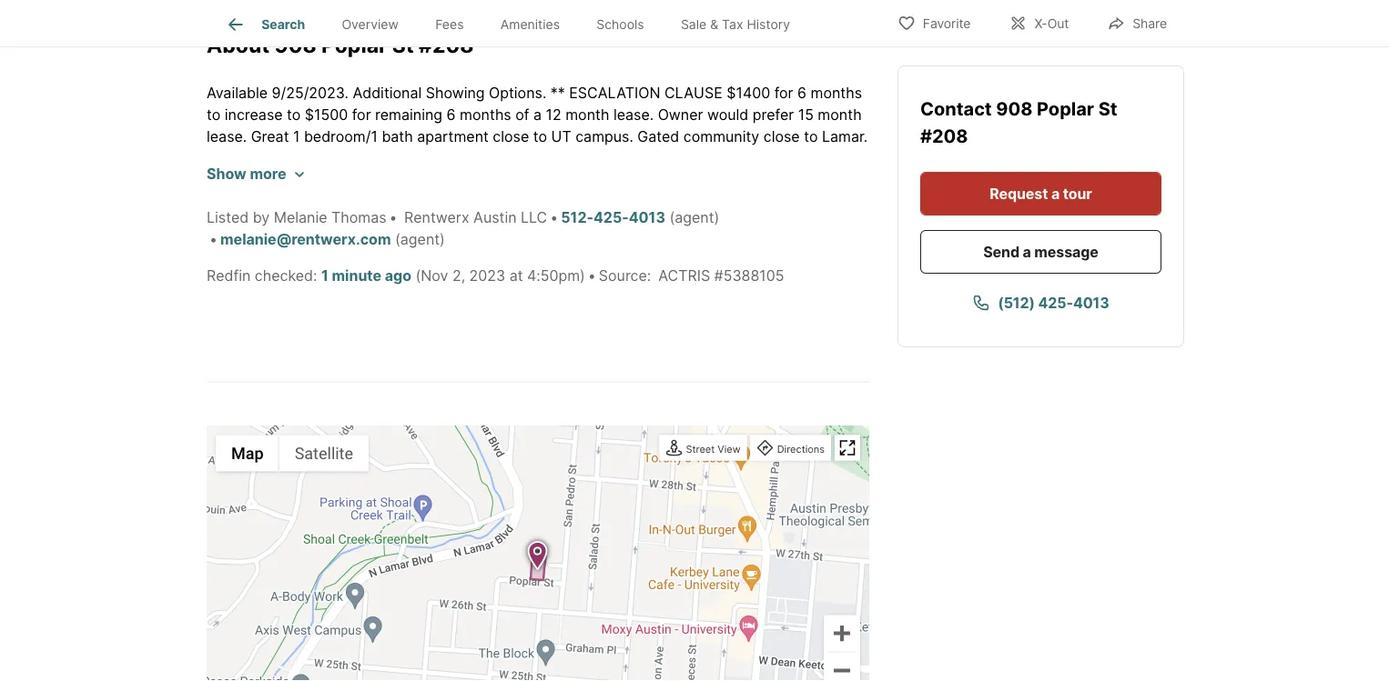 Task type: describe. For each thing, give the bounding box(es) containing it.
map region
[[123, 306, 1055, 682]]

1 inside the available 9/25/2023. additional showing options. ** escalation clause $1400 for 6 months to increase to $1500 for remaining 6 months of a 12 month lease. owner would prefer 15 month lease. great 1 bedroom/1 bath apartment close to ut campus. gated community close to lamar. reserved parking spot and great views on the community balcony! must be accompanied by real estate agent to view. monthly fee in lieu of security deposit. pets negotiable.
[[293, 128, 300, 145]]

actris
[[659, 267, 710, 285]]

sale & tax history
[[681, 17, 790, 32]]

to down spot
[[333, 171, 347, 189]]

1 horizontal spatial (
[[670, 209, 675, 226]]

directions
[[777, 443, 825, 455]]

to down 15
[[804, 128, 818, 145]]

be
[[708, 150, 725, 167]]

about 908 poplar st #208
[[207, 32, 474, 58]]

lieu
[[492, 171, 516, 189]]

• right 'llc'
[[550, 209, 558, 226]]

&
[[710, 17, 719, 32]]

sale & tax history tab
[[663, 3, 809, 46]]

1 horizontal spatial community
[[684, 128, 760, 145]]

1 vertical spatial of
[[520, 171, 534, 189]]

llc
[[521, 209, 547, 226]]

share button
[[1092, 4, 1183, 41]]

remaining
[[375, 106, 443, 124]]

st inside 908 poplar st #208
[[1099, 98, 1118, 120]]

melanie
[[274, 209, 327, 226]]

listed
[[207, 209, 249, 226]]

425- inside listed by melanie thomas • rentwerx austin llc • 512-425-4013 ( agent ) • melanie@rentwerx.com ( agent )
[[594, 209, 629, 226]]

1 horizontal spatial agent
[[675, 209, 714, 226]]

prefer
[[753, 106, 794, 124]]

(512) 425-4013 link
[[921, 281, 1162, 325]]

street view
[[686, 443, 741, 455]]

apartment
[[417, 128, 489, 145]]

a for request
[[1052, 185, 1060, 203]]

spot
[[331, 150, 362, 167]]

street
[[686, 443, 715, 455]]

bedroom/1
[[304, 128, 378, 145]]

rentwerx
[[404, 209, 469, 226]]

thomas
[[331, 209, 387, 226]]

view.
[[351, 171, 386, 189]]

deposit.
[[597, 171, 652, 189]]

redfin
[[207, 267, 251, 285]]

a inside the available 9/25/2023. additional showing options. ** escalation clause $1400 for 6 months to increase to $1500 for remaining 6 months of a 12 month lease. owner would prefer 15 month lease. great 1 bedroom/1 bath apartment close to ut campus. gated community close to lamar. reserved parking spot and great views on the community balcony! must be accompanied by real estate agent to view. monthly fee in lieu of security deposit. pets negotiable.
[[534, 106, 542, 124]]

source:
[[599, 267, 651, 285]]

lamar.
[[822, 128, 868, 145]]

(512) 425-4013
[[998, 294, 1110, 312]]

1 vertical spatial 1
[[321, 267, 329, 285]]

1 vertical spatial (
[[395, 231, 400, 248]]

history
[[747, 17, 790, 32]]

1 month from the left
[[566, 106, 610, 124]]

message
[[1035, 243, 1099, 261]]

to down 9/25/2023.
[[287, 106, 301, 124]]

great
[[395, 150, 432, 167]]

fee
[[450, 171, 472, 189]]

1 vertical spatial )
[[440, 231, 445, 248]]

0 vertical spatial 908
[[275, 32, 317, 58]]

512-
[[561, 209, 594, 226]]

favorite button
[[882, 4, 986, 41]]

to down available at the top of page
[[207, 106, 221, 124]]

show more button
[[207, 163, 305, 185]]

request a tour button
[[921, 172, 1162, 216]]

1 horizontal spatial months
[[811, 84, 862, 102]]

schools tab
[[578, 3, 663, 46]]

1 vertical spatial 6
[[447, 106, 456, 124]]

view
[[718, 443, 741, 455]]

908 poplar st #208
[[921, 98, 1118, 148]]

2 month from the left
[[818, 106, 862, 124]]

listed by melanie thomas • rentwerx austin llc • 512-425-4013 ( agent ) • melanie@rentwerx.com ( agent )
[[207, 209, 720, 248]]

1 vertical spatial agent
[[400, 231, 440, 248]]

x-
[[1035, 16, 1048, 31]]

• down listed
[[209, 231, 218, 248]]

schools
[[597, 17, 644, 32]]

(512)
[[998, 294, 1035, 312]]

1 vertical spatial lease.
[[207, 128, 247, 145]]

#208 inside 908 poplar st #208
[[921, 125, 968, 148]]

contact
[[921, 98, 996, 120]]

(512) 425-4013 button
[[921, 281, 1162, 325]]

melanie@rentwerx.com
[[220, 231, 391, 248]]

balcony!
[[607, 150, 665, 167]]

425- inside (512) 425-4013 button
[[1039, 294, 1073, 312]]

show
[[207, 165, 246, 183]]

9/25/2023.
[[272, 84, 349, 102]]

1 horizontal spatial for
[[775, 84, 794, 102]]

accompanied
[[729, 150, 822, 167]]

(nov
[[416, 267, 448, 285]]

redfin checked: 1 minute ago (nov 2, 2023 at 4:50pm) • source: actris # 5388105
[[207, 267, 784, 285]]

$1500
[[305, 106, 348, 124]]

campus.
[[576, 128, 634, 145]]

tax
[[722, 17, 743, 32]]

directions button
[[753, 437, 829, 462]]

gated
[[638, 128, 679, 145]]

would
[[707, 106, 749, 124]]

0 vertical spatial poplar
[[321, 32, 387, 58]]

amenities tab
[[482, 3, 578, 46]]

show more
[[207, 165, 286, 183]]

in
[[476, 171, 488, 189]]

satellite
[[295, 444, 353, 463]]

by inside the available 9/25/2023. additional showing options. ** escalation clause $1400 for 6 months to increase to $1500 for remaining 6 months of a 12 month lease. owner would prefer 15 month lease. great 1 bedroom/1 bath apartment close to ut campus. gated community close to lamar. reserved parking spot and great views on the community balcony! must be accompanied by real estate agent to view. monthly fee in lieu of security deposit. pets negotiable.
[[826, 150, 843, 167]]

melanie@rentwerx.com link
[[220, 231, 391, 248]]

request a tour
[[990, 185, 1092, 203]]

street view button
[[661, 437, 745, 462]]

increase
[[225, 106, 283, 124]]

sale
[[681, 17, 707, 32]]



Task type: vqa. For each thing, say whether or not it's contained in the screenshot.
Directions
yes



Task type: locate. For each thing, give the bounding box(es) containing it.
showing
[[426, 84, 485, 102]]

0 horizontal spatial 1
[[293, 128, 300, 145]]

about
[[207, 32, 270, 58]]

additional
[[353, 84, 422, 102]]

1 vertical spatial #208
[[921, 125, 968, 148]]

512-425-4013 link
[[561, 209, 666, 226]]

must
[[669, 150, 704, 167]]

by down lamar.
[[826, 150, 843, 167]]

1 vertical spatial months
[[460, 106, 511, 124]]

escalation
[[569, 84, 661, 102]]

more
[[250, 165, 286, 183]]

0 vertical spatial by
[[826, 150, 843, 167]]

908 up request
[[996, 98, 1033, 120]]

x-out button
[[994, 4, 1085, 41]]

of right lieu
[[520, 171, 534, 189]]

1 horizontal spatial by
[[826, 150, 843, 167]]

0 horizontal spatial )
[[440, 231, 445, 248]]

1 vertical spatial poplar
[[1037, 98, 1094, 120]]

1 horizontal spatial poplar
[[1037, 98, 1094, 120]]

0 horizontal spatial months
[[460, 106, 511, 124]]

st
[[392, 32, 414, 58], [1099, 98, 1118, 120]]

0 horizontal spatial #208
[[419, 32, 474, 58]]

options.
[[489, 84, 547, 102]]

0 horizontal spatial poplar
[[321, 32, 387, 58]]

map
[[231, 444, 264, 463]]

1 close from the left
[[493, 128, 529, 145]]

tab list
[[207, 0, 823, 46]]

1 horizontal spatial #208
[[921, 125, 968, 148]]

tab list containing search
[[207, 0, 823, 46]]

available
[[207, 84, 268, 102]]

poplar
[[321, 32, 387, 58], [1037, 98, 1094, 120]]

lease. down escalation
[[614, 106, 654, 124]]

a right send
[[1023, 243, 1031, 261]]

4013 inside listed by melanie thomas • rentwerx austin llc • 512-425-4013 ( agent ) • melanie@rentwerx.com ( agent )
[[629, 209, 666, 226]]

fees tab
[[417, 3, 482, 46]]

tour
[[1063, 185, 1092, 203]]

0 vertical spatial agent
[[675, 209, 714, 226]]

15
[[798, 106, 814, 124]]

0 horizontal spatial 425-
[[594, 209, 629, 226]]

908 down search at the top left of page
[[275, 32, 317, 58]]

1 up parking
[[293, 128, 300, 145]]

minute
[[332, 267, 382, 285]]

search
[[261, 17, 305, 32]]

1 horizontal spatial 6
[[798, 84, 807, 102]]

0 horizontal spatial by
[[253, 209, 270, 226]]

close up accompanied
[[764, 128, 800, 145]]

at
[[510, 267, 523, 285]]

0 horizontal spatial st
[[392, 32, 414, 58]]

agent down rentwerx on the left of page
[[400, 231, 440, 248]]

6 up 15
[[798, 84, 807, 102]]

1
[[293, 128, 300, 145], [321, 267, 329, 285]]

parking
[[276, 150, 327, 167]]

share
[[1133, 16, 1167, 31]]

1 vertical spatial by
[[253, 209, 270, 226]]

a left 12
[[534, 106, 542, 124]]

a left tour
[[1052, 185, 1060, 203]]

1 minute ago link
[[321, 267, 412, 285], [321, 267, 412, 285]]

1 vertical spatial 908
[[996, 98, 1033, 120]]

real
[[207, 171, 236, 189]]

for up bedroom/1
[[352, 106, 371, 124]]

0 horizontal spatial (
[[395, 231, 400, 248]]

owner
[[658, 106, 703, 124]]

out
[[1048, 16, 1069, 31]]

1 vertical spatial community
[[527, 150, 603, 167]]

0 horizontal spatial community
[[527, 150, 603, 167]]

$1400
[[727, 84, 770, 102]]

4013 down the deposit.
[[629, 209, 666, 226]]

for
[[775, 84, 794, 102], [352, 106, 371, 124]]

0 horizontal spatial 6
[[447, 106, 456, 124]]

12
[[546, 106, 562, 124]]

1 horizontal spatial a
[[1023, 243, 1031, 261]]

4:50pm)
[[527, 267, 585, 285]]

0 horizontal spatial for
[[352, 106, 371, 124]]

0 horizontal spatial lease.
[[207, 128, 247, 145]]

0 vertical spatial for
[[775, 84, 794, 102]]

) down "negotiable."
[[714, 209, 720, 226]]

1 horizontal spatial 908
[[996, 98, 1033, 120]]

425- down the deposit.
[[594, 209, 629, 226]]

of down options.
[[516, 106, 530, 124]]

clause
[[665, 84, 723, 102]]

1 horizontal spatial 4013
[[1073, 294, 1110, 312]]

views
[[436, 150, 475, 167]]

2 close from the left
[[764, 128, 800, 145]]

to left ut
[[533, 128, 547, 145]]

for up the prefer
[[775, 84, 794, 102]]

by right listed
[[253, 209, 270, 226]]

months up 15
[[811, 84, 862, 102]]

community
[[684, 128, 760, 145], [527, 150, 603, 167]]

community up security
[[527, 150, 603, 167]]

4013 down message
[[1073, 294, 1110, 312]]

(
[[670, 209, 675, 226], [395, 231, 400, 248]]

1 vertical spatial 4013
[[1073, 294, 1110, 312]]

bath
[[382, 128, 413, 145]]

ago
[[385, 267, 412, 285]]

the
[[501, 150, 523, 167]]

ut
[[551, 128, 572, 145]]

1 horizontal spatial lease.
[[614, 106, 654, 124]]

6
[[798, 84, 807, 102], [447, 106, 456, 124]]

agent down pets
[[675, 209, 714, 226]]

#208
[[419, 32, 474, 58], [921, 125, 968, 148]]

send a message
[[984, 243, 1099, 261]]

x-out
[[1035, 16, 1069, 31]]

1 left minute
[[321, 267, 329, 285]]

a inside button
[[1023, 243, 1031, 261]]

months down showing
[[460, 106, 511, 124]]

0 horizontal spatial agent
[[400, 231, 440, 248]]

0 vertical spatial 1
[[293, 128, 300, 145]]

0 vertical spatial 425-
[[594, 209, 629, 226]]

• right thomas
[[389, 209, 398, 226]]

( up ago
[[395, 231, 400, 248]]

908
[[275, 32, 317, 58], [996, 98, 1033, 120]]

0 horizontal spatial a
[[534, 106, 542, 124]]

1 horizontal spatial month
[[818, 106, 862, 124]]

estate
[[240, 171, 284, 189]]

a inside "button"
[[1052, 185, 1060, 203]]

) down rentwerx on the left of page
[[440, 231, 445, 248]]

0 vertical spatial lease.
[[614, 106, 654, 124]]

0 vertical spatial )
[[714, 209, 720, 226]]

4013 inside (512) 425-4013 button
[[1073, 294, 1110, 312]]

send
[[984, 243, 1020, 261]]

425- right the (512)
[[1039, 294, 1073, 312]]

great
[[251, 128, 289, 145]]

0 vertical spatial 4013
[[629, 209, 666, 226]]

menu bar
[[216, 435, 369, 472]]

1 vertical spatial 425-
[[1039, 294, 1073, 312]]

#208 down the fees
[[419, 32, 474, 58]]

0 vertical spatial community
[[684, 128, 760, 145]]

map button
[[216, 435, 279, 472]]

0 horizontal spatial close
[[493, 128, 529, 145]]

by
[[826, 150, 843, 167], [253, 209, 270, 226]]

4013
[[629, 209, 666, 226], [1073, 294, 1110, 312]]

satellite button
[[279, 435, 369, 472]]

2 horizontal spatial a
[[1052, 185, 1060, 203]]

0 vertical spatial months
[[811, 84, 862, 102]]

1 horizontal spatial 425-
[[1039, 294, 1073, 312]]

of
[[516, 106, 530, 124], [520, 171, 534, 189]]

6 up apartment
[[447, 106, 456, 124]]

checked:
[[255, 267, 317, 285]]

and
[[366, 150, 391, 167]]

• left source: on the top of page
[[588, 267, 596, 285]]

close up the
[[493, 128, 529, 145]]

1 vertical spatial for
[[352, 106, 371, 124]]

menu bar containing map
[[216, 435, 369, 472]]

•
[[389, 209, 398, 226], [550, 209, 558, 226], [209, 231, 218, 248], [588, 267, 596, 285]]

( down pets
[[670, 209, 675, 226]]

month up campus.
[[566, 106, 610, 124]]

poplar up tour
[[1037, 98, 1094, 120]]

)
[[714, 209, 720, 226], [440, 231, 445, 248]]

2,
[[452, 267, 465, 285]]

negotiable.
[[691, 171, 770, 189]]

0 vertical spatial of
[[516, 106, 530, 124]]

poplar inside 908 poplar st #208
[[1037, 98, 1094, 120]]

1 vertical spatial a
[[1052, 185, 1060, 203]]

0 vertical spatial st
[[392, 32, 414, 58]]

**
[[551, 84, 565, 102]]

agent
[[675, 209, 714, 226], [400, 231, 440, 248]]

a for send
[[1023, 243, 1031, 261]]

908 inside 908 poplar st #208
[[996, 98, 1033, 120]]

fees
[[435, 17, 464, 32]]

1 vertical spatial st
[[1099, 98, 1118, 120]]

0 vertical spatial a
[[534, 106, 542, 124]]

0 horizontal spatial 4013
[[629, 209, 666, 226]]

community up 'be'
[[684, 128, 760, 145]]

2 vertical spatial a
[[1023, 243, 1031, 261]]

austin
[[474, 209, 517, 226]]

0 vertical spatial (
[[670, 209, 675, 226]]

#
[[714, 267, 724, 285]]

month up lamar.
[[818, 106, 862, 124]]

poplar down overview
[[321, 32, 387, 58]]

a
[[534, 106, 542, 124], [1052, 185, 1060, 203], [1023, 243, 1031, 261]]

overview tab
[[324, 3, 417, 46]]

1 horizontal spatial )
[[714, 209, 720, 226]]

close
[[493, 128, 529, 145], [764, 128, 800, 145]]

#208 down contact
[[921, 125, 968, 148]]

1 horizontal spatial 1
[[321, 267, 329, 285]]

request
[[990, 185, 1048, 203]]

1 horizontal spatial st
[[1099, 98, 1118, 120]]

by inside listed by melanie thomas • rentwerx austin llc • 512-425-4013 ( agent ) • melanie@rentwerx.com ( agent )
[[253, 209, 270, 226]]

on
[[479, 150, 496, 167]]

overview
[[342, 17, 399, 32]]

monthly
[[390, 171, 446, 189]]

security
[[538, 171, 593, 189]]

0 horizontal spatial 908
[[275, 32, 317, 58]]

1 horizontal spatial close
[[764, 128, 800, 145]]

0 horizontal spatial month
[[566, 106, 610, 124]]

2023
[[469, 267, 505, 285]]

pets
[[657, 171, 687, 189]]

0 vertical spatial 6
[[798, 84, 807, 102]]

0 vertical spatial #208
[[419, 32, 474, 58]]

lease. up reserved
[[207, 128, 247, 145]]



